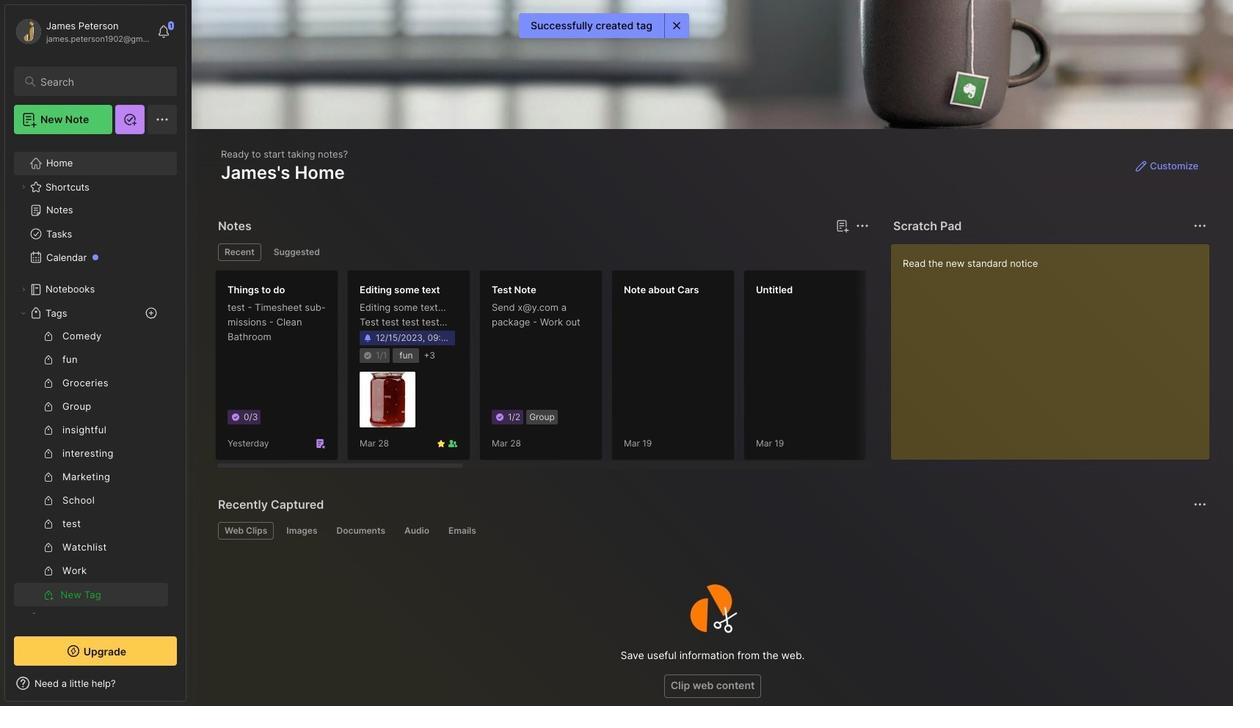 Task type: describe. For each thing, give the bounding box(es) containing it.
none search field inside main element
[[40, 73, 164, 90]]

expand tags image
[[19, 309, 28, 318]]

group inside tree
[[14, 325, 168, 607]]

thumbnail image
[[360, 372, 415, 428]]

1 tab list from the top
[[218, 244, 867, 261]]

Account field
[[14, 17, 150, 46]]

Search text field
[[40, 75, 164, 89]]



Task type: locate. For each thing, give the bounding box(es) containing it.
Start writing… text field
[[903, 244, 1209, 448]]

2 more actions image from the top
[[1191, 496, 1209, 514]]

row group
[[215, 270, 1233, 470]]

WHAT'S NEW field
[[5, 672, 186, 696]]

2 more actions field from the top
[[1190, 495, 1210, 515]]

1 vertical spatial more actions image
[[1191, 496, 1209, 514]]

expand notebooks image
[[19, 286, 28, 294]]

tree inside main element
[[5, 143, 186, 663]]

click to collapse image
[[185, 680, 196, 697]]

tab list
[[218, 244, 867, 261], [218, 523, 1204, 540]]

1 more actions image from the top
[[1191, 217, 1209, 235]]

alert
[[519, 13, 689, 38]]

main element
[[0, 0, 191, 707]]

1 vertical spatial tab list
[[218, 523, 1204, 540]]

1 vertical spatial more actions field
[[1190, 495, 1210, 515]]

0 vertical spatial more actions image
[[1191, 217, 1209, 235]]

tab
[[218, 244, 261, 261], [267, 244, 326, 261], [218, 523, 274, 540], [280, 523, 324, 540], [330, 523, 392, 540], [398, 523, 436, 540], [442, 523, 483, 540]]

None search field
[[40, 73, 164, 90]]

0 vertical spatial more actions field
[[1190, 216, 1210, 236]]

group
[[14, 325, 168, 607]]

more actions image
[[1191, 217, 1209, 235], [1191, 496, 1209, 514]]

0 vertical spatial tab list
[[218, 244, 867, 261]]

More actions field
[[1190, 216, 1210, 236], [1190, 495, 1210, 515]]

2 tab list from the top
[[218, 523, 1204, 540]]

1 more actions field from the top
[[1190, 216, 1210, 236]]

tree
[[5, 143, 186, 663]]



Task type: vqa. For each thing, say whether or not it's contained in the screenshot.
'Group' inside tree
no



